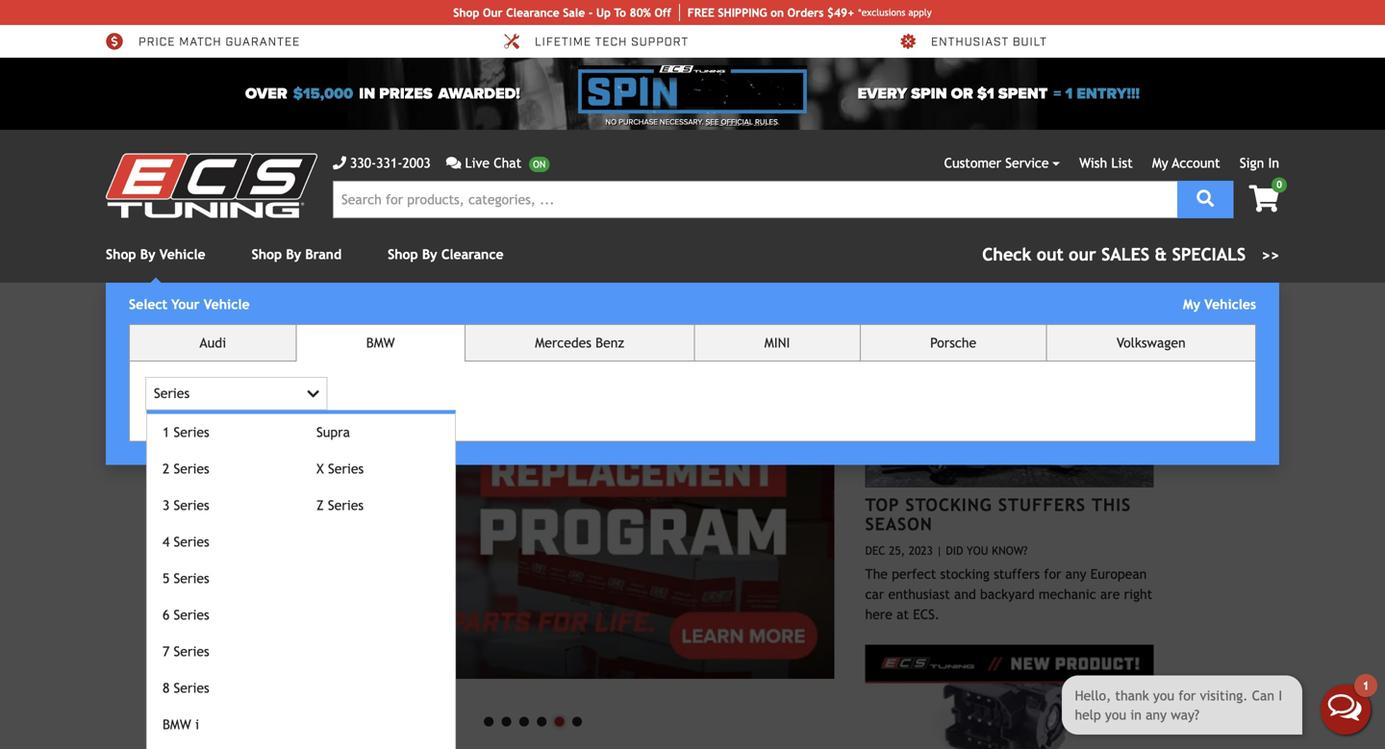 Task type: locate. For each thing, give the bounding box(es) containing it.
0 vertical spatial my
[[1152, 155, 1169, 171]]

our
[[483, 6, 503, 19]]

0 horizontal spatial my
[[1152, 155, 1169, 171]]

by down 2003
[[422, 247, 437, 262]]

live chat
[[465, 155, 522, 171]]

price match guarantee link
[[106, 33, 300, 50]]

clearance right our
[[506, 6, 560, 19]]

0 horizontal spatial 1
[[163, 425, 170, 440]]

shop by brand link
[[252, 247, 342, 262]]

$49+
[[827, 6, 854, 19]]

shop for shop by clearance
[[388, 247, 418, 262]]

0 horizontal spatial by
[[140, 247, 155, 262]]

7 series
[[163, 644, 209, 659]]

4 series
[[163, 534, 209, 550]]

apply
[[909, 7, 932, 18]]

ecs
[[958, 329, 997, 354]]

over
[[245, 85, 287, 103]]

0 vertical spatial bmw
[[366, 335, 395, 351]]

shop by vehicle
[[106, 247, 205, 262]]

list
[[1111, 155, 1133, 171]]

shop left our
[[453, 6, 479, 19]]

330-331-2003 link
[[333, 153, 431, 173]]

series up "2 series"
[[174, 425, 209, 440]]

built
[[1013, 34, 1047, 50]]

1 horizontal spatial clearance
[[506, 6, 560, 19]]

by up select
[[140, 247, 155, 262]]

your
[[171, 297, 200, 312]]

by left brand
[[286, 247, 301, 262]]

sales
[[1102, 244, 1150, 265]]

shop for shop our clearance sale - up to 80% off
[[453, 6, 479, 19]]

series right 3
[[174, 498, 209, 513]]

here
[[865, 607, 893, 622]]

2 by from the left
[[286, 247, 301, 262]]

1 right = on the top of the page
[[1065, 85, 1073, 103]]

know?
[[992, 544, 1028, 557]]

phone image
[[333, 156, 346, 170]]

0 horizontal spatial clearance
[[441, 247, 504, 262]]

shop for shop by vehicle
[[106, 247, 136, 262]]

series for 7 series
[[174, 644, 209, 659]]

z series
[[316, 498, 364, 513]]

shop left brand
[[252, 247, 282, 262]]

bmw for bmw
[[366, 335, 395, 351]]

in
[[1268, 155, 1279, 171]]

vehicle
[[159, 247, 205, 262], [204, 297, 250, 312]]

series right 7
[[174, 644, 209, 659]]

my vehicles
[[1183, 297, 1256, 312]]

stuffers
[[998, 495, 1086, 515]]

did
[[946, 544, 963, 557]]

1 vertical spatial clearance
[[441, 247, 504, 262]]

1 horizontal spatial 1
[[1065, 85, 1073, 103]]

backyard
[[980, 587, 1035, 602]]

0 vertical spatial vehicle
[[159, 247, 205, 262]]

series for 2 series
[[174, 461, 209, 477]]

series for x series
[[328, 461, 364, 477]]

z
[[316, 498, 324, 513]]

series for 5 series
[[174, 571, 209, 586]]

lifetime
[[535, 34, 592, 50]]

3 by from the left
[[422, 247, 437, 262]]

1 by from the left
[[140, 247, 155, 262]]

&
[[1155, 244, 1167, 265]]

top stocking stuffers this season
[[865, 495, 1131, 534]]

my left vehicles on the right top of the page
[[1183, 297, 1201, 312]]

3
[[163, 498, 170, 513]]

0 vertical spatial clearance
[[506, 6, 560, 19]]

my for my vehicles
[[1183, 297, 1201, 312]]

1 horizontal spatial bmw
[[366, 335, 395, 351]]

series right 4 on the bottom
[[174, 534, 209, 550]]

series for z series
[[328, 498, 364, 513]]

vehicle up audi
[[204, 297, 250, 312]]

view all
[[1101, 337, 1145, 348]]

view
[[1101, 337, 1127, 348]]

2
[[163, 461, 170, 477]]

top stocking stuffers this season image
[[865, 362, 1154, 488]]

vehicle for select your vehicle
[[204, 297, 250, 312]]

my vehicles link
[[1183, 297, 1256, 312]]

.
[[778, 117, 780, 127]]

wish list
[[1079, 155, 1133, 171]]

news
[[1005, 329, 1061, 354]]

2003
[[402, 155, 431, 171]]

80%
[[630, 6, 651, 19]]

series right 8
[[174, 681, 209, 696]]

shop
[[453, 6, 479, 19], [106, 247, 136, 262], [252, 247, 282, 262], [388, 247, 418, 262]]

my
[[1152, 155, 1169, 171], [1183, 297, 1201, 312]]

ecs tuning 'spin to win' contest logo image
[[578, 65, 807, 114]]

my left account
[[1152, 155, 1169, 171]]

series for 4 series
[[174, 534, 209, 550]]

0 horizontal spatial bmw
[[163, 717, 191, 733]]

1 vertical spatial bmw
[[163, 717, 191, 733]]

$15,000
[[293, 85, 353, 103]]

volkswagen
[[1117, 335, 1186, 351]]

1 up 2 in the left of the page
[[163, 425, 170, 440]]

1 horizontal spatial by
[[286, 247, 301, 262]]

prizes
[[379, 85, 433, 103]]

•
[[480, 700, 498, 739], [498, 700, 515, 739], [515, 700, 533, 739], [533, 700, 551, 739], [551, 700, 568, 739], [568, 700, 586, 739]]

ecs news
[[958, 329, 1061, 354]]

1 vertical spatial 1
[[163, 425, 170, 440]]

shop our clearance sale - up to 80% off
[[453, 6, 671, 19]]

enthusiast
[[931, 34, 1009, 50]]

wish
[[1079, 155, 1107, 171]]

series right 2 in the left of the page
[[174, 461, 209, 477]]

1 vertical spatial vehicle
[[204, 297, 250, 312]]

2 horizontal spatial by
[[422, 247, 437, 262]]

entry!!!
[[1077, 85, 1140, 103]]

1 vertical spatial my
[[1183, 297, 1201, 312]]

330-331-2003
[[350, 155, 431, 171]]

0 vertical spatial 1
[[1065, 85, 1073, 103]]

customer
[[944, 155, 1001, 171]]

1 horizontal spatial my
[[1183, 297, 1201, 312]]

my for my account
[[1152, 155, 1169, 171]]

clearance down live
[[441, 247, 504, 262]]

match
[[179, 34, 222, 50]]

1 • from the left
[[480, 700, 498, 739]]

shop by clearance link
[[388, 247, 504, 262]]

and
[[954, 587, 976, 602]]

-
[[589, 6, 593, 19]]

series right 5
[[174, 571, 209, 586]]

support
[[631, 34, 689, 50]]

*exclusions
[[858, 7, 906, 18]]

series right 6
[[174, 607, 209, 623]]

6 • from the left
[[568, 700, 586, 739]]

series right x
[[328, 461, 364, 477]]

330-
[[350, 155, 376, 171]]

2 • from the left
[[498, 700, 515, 739]]

5 series
[[163, 571, 209, 586]]

series right z
[[328, 498, 364, 513]]

tab list
[[129, 324, 1256, 749]]

series
[[154, 386, 190, 401], [174, 425, 209, 440], [174, 461, 209, 477], [328, 461, 364, 477], [174, 498, 209, 513], [328, 498, 364, 513], [174, 534, 209, 550], [174, 571, 209, 586], [174, 607, 209, 623], [174, 644, 209, 659], [174, 681, 209, 696]]

vehicle up your
[[159, 247, 205, 262]]

vehicle for shop by vehicle
[[159, 247, 205, 262]]

shop up select
[[106, 247, 136, 262]]

• • • • • •
[[480, 700, 586, 739]]

clearance
[[506, 6, 560, 19], [441, 247, 504, 262]]

lifetime replacement program image
[[231, 329, 835, 679]]

guarantee
[[226, 34, 300, 50]]

search image
[[1197, 190, 1214, 207]]

shop right brand
[[388, 247, 418, 262]]

by for brand
[[286, 247, 301, 262]]



Task type: vqa. For each thing, say whether or not it's contained in the screenshot.
- at top
yes



Task type: describe. For each thing, give the bounding box(es) containing it.
series for 8 series
[[174, 681, 209, 696]]

top
[[865, 495, 900, 515]]

clearance for our
[[506, 6, 560, 19]]

enthusiast
[[888, 587, 950, 602]]

top stocking stuffers this season link
[[865, 495, 1131, 534]]

see
[[706, 117, 719, 127]]

european
[[1091, 566, 1147, 582]]

8 series
[[163, 681, 209, 696]]

live
[[465, 155, 490, 171]]

purchase
[[619, 117, 658, 127]]

shop by clearance
[[388, 247, 504, 262]]

sign in
[[1240, 155, 1279, 171]]

i
[[195, 717, 199, 733]]

3 • from the left
[[515, 700, 533, 739]]

0 link
[[1234, 177, 1287, 214]]

sales & specials link
[[982, 241, 1279, 267]]

vehicles
[[1205, 297, 1256, 312]]

by for vehicle
[[140, 247, 155, 262]]

on
[[771, 6, 784, 19]]

audi
[[199, 335, 226, 351]]

5 • from the left
[[551, 700, 568, 739]]

spent
[[998, 85, 1048, 103]]

25,
[[889, 544, 905, 557]]

ecs tuning image
[[106, 153, 317, 218]]

specials
[[1172, 244, 1246, 265]]

x series
[[316, 461, 364, 477]]

see official rules link
[[706, 116, 778, 128]]

supra
[[316, 425, 350, 440]]

series for 3 series
[[174, 498, 209, 513]]

dec 25, 2023 | did you know? the perfect stocking stuffers for any european car enthusiast and backyard mechanic are right here at ecs.
[[865, 544, 1153, 622]]

new bremmen parts w10 w11 engine ignition switch image
[[865, 645, 1154, 749]]

1 inside tab list
[[163, 425, 170, 440]]

every
[[858, 85, 907, 103]]

price match guarantee
[[139, 34, 300, 50]]

live chat link
[[446, 153, 550, 173]]

4
[[163, 534, 170, 550]]

all
[[1131, 337, 1145, 348]]

Search text field
[[333, 181, 1178, 218]]

sign
[[1240, 155, 1264, 171]]

enthusiast built
[[931, 34, 1047, 50]]

perfect
[[892, 566, 936, 582]]

bmw for bmw i
[[163, 717, 191, 733]]

this
[[1092, 495, 1131, 515]]

brand
[[305, 247, 342, 262]]

lifetime tech support
[[535, 34, 689, 50]]

series up 1 series
[[154, 386, 190, 401]]

1 series
[[163, 425, 209, 440]]

off
[[655, 6, 671, 19]]

mechanic
[[1039, 587, 1096, 602]]

8
[[163, 681, 170, 696]]

clearance for by
[[441, 247, 504, 262]]

=
[[1054, 85, 1062, 103]]

4 • from the left
[[533, 700, 551, 739]]

dec
[[865, 544, 885, 557]]

$1
[[977, 85, 994, 103]]

331-
[[376, 155, 402, 171]]

shopping cart image
[[1249, 185, 1279, 212]]

ecs.
[[913, 607, 940, 622]]

comments image
[[446, 156, 461, 170]]

tech
[[595, 34, 628, 50]]

series for 6 series
[[174, 607, 209, 623]]

7
[[163, 644, 170, 659]]

account
[[1172, 155, 1220, 171]]

porsche
[[930, 335, 977, 351]]

2023
[[909, 544, 933, 557]]

up
[[596, 6, 611, 19]]

service
[[1006, 155, 1049, 171]]

necessary.
[[660, 117, 704, 127]]

free
[[688, 6, 715, 19]]

free ship ping on orders $49+ *exclusions apply
[[688, 6, 932, 19]]

stocking
[[906, 495, 992, 515]]

you
[[967, 544, 988, 557]]

|
[[936, 544, 943, 557]]

*exclusions apply link
[[858, 5, 932, 20]]

mercedes benz
[[535, 335, 624, 351]]

tab list containing audi
[[129, 324, 1256, 749]]

select
[[129, 297, 167, 312]]

enthusiast built link
[[898, 33, 1047, 50]]

my account
[[1152, 155, 1220, 171]]

stocking
[[940, 566, 990, 582]]

0
[[1277, 179, 1282, 190]]

lifetime tech support link
[[502, 33, 689, 50]]

official
[[721, 117, 753, 127]]

every spin or $1 spent = 1 entry!!!
[[858, 85, 1140, 103]]

rules
[[755, 117, 778, 127]]

mercedes
[[535, 335, 592, 351]]

shop by vehicle link
[[106, 247, 205, 262]]

season
[[865, 514, 933, 534]]

the
[[865, 566, 888, 582]]

ping
[[742, 6, 767, 19]]

customer service button
[[944, 153, 1060, 173]]

by for clearance
[[422, 247, 437, 262]]

series for 1 series
[[174, 425, 209, 440]]

shop for shop by brand
[[252, 247, 282, 262]]

x
[[316, 461, 324, 477]]

my account link
[[1152, 155, 1220, 171]]

no
[[605, 117, 617, 127]]



